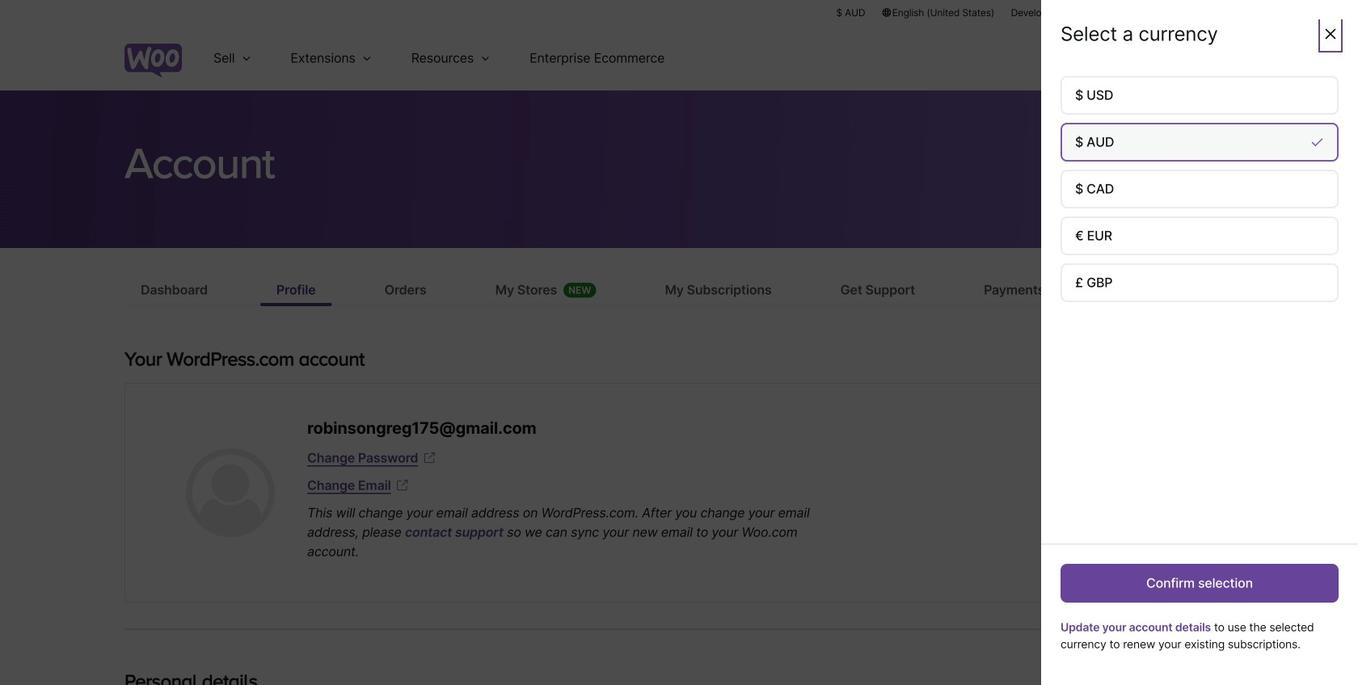 Task type: describe. For each thing, give the bounding box(es) containing it.
external link image
[[422, 450, 438, 467]]

close selector image
[[1323, 26, 1339, 42]]

gravatar image image
[[186, 449, 275, 538]]

service navigation menu element
[[1138, 32, 1234, 84]]

open account menu image
[[1208, 45, 1234, 71]]

external link image
[[394, 478, 410, 494]]



Task type: locate. For each thing, give the bounding box(es) containing it.
search image
[[1167, 45, 1193, 71]]



Task type: vqa. For each thing, say whether or not it's contained in the screenshot.
external link image to the bottom
yes



